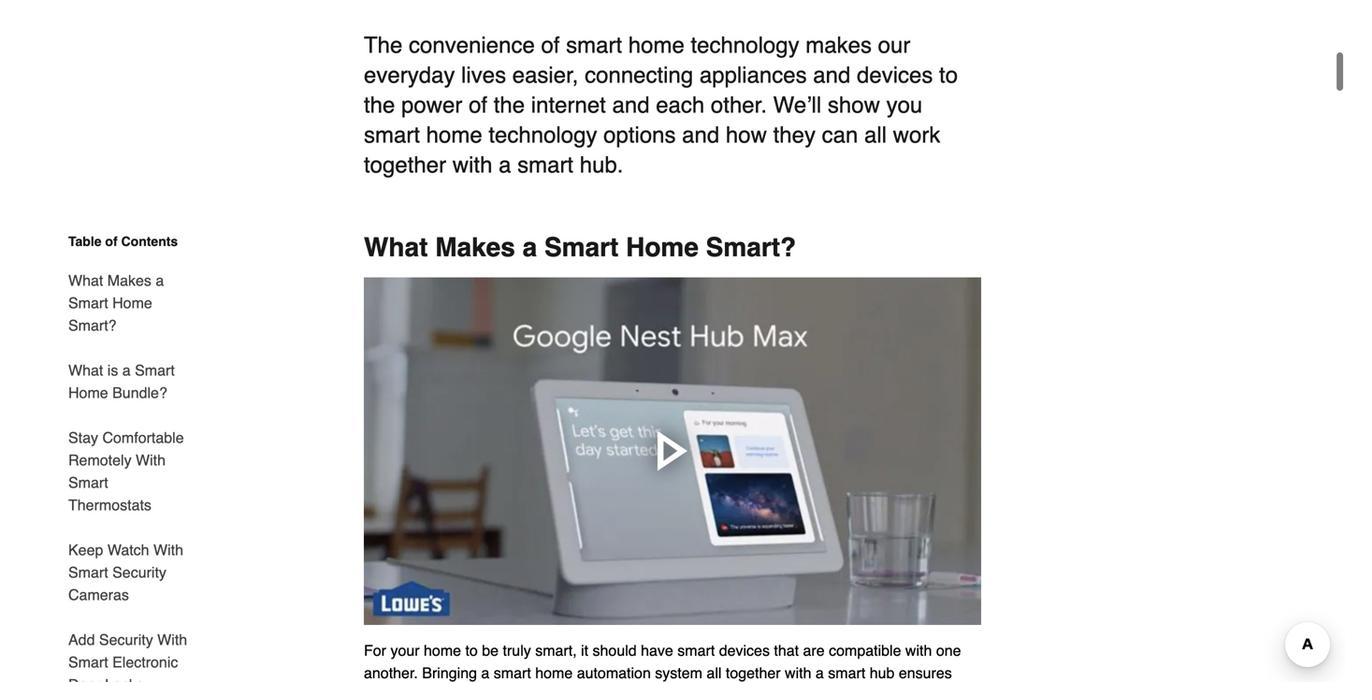 Task type: locate. For each thing, give the bounding box(es) containing it.
of down lives at the top left of the page
[[469, 92, 488, 118]]

0 horizontal spatial with
[[453, 152, 493, 178]]

2 vertical spatial home
[[68, 384, 108, 401]]

what for the what is a smart home bundle? 'link'
[[68, 362, 103, 379]]

security down watch
[[112, 564, 167, 581]]

0 vertical spatial what
[[364, 232, 428, 262]]

and
[[814, 62, 851, 88], [613, 92, 650, 118], [682, 122, 720, 148]]

each
[[656, 92, 705, 118]]

smart inside keep watch with smart security cameras
[[68, 564, 108, 581]]

0 horizontal spatial what makes a smart home smart?
[[68, 272, 164, 334]]

a
[[499, 152, 511, 178], [523, 232, 537, 262], [156, 272, 164, 289], [122, 362, 131, 379], [481, 665, 490, 682], [816, 665, 824, 682]]

add
[[68, 631, 95, 649]]

devices inside the convenience of smart home technology makes our everyday lives easier, connecting appliances and devices to the power of the internet and each other. we'll show you smart home technology options and how they can all work together with a smart hub.
[[857, 62, 933, 88]]

to left the 'be'
[[466, 642, 478, 660]]

with for security
[[157, 631, 187, 649]]

lives
[[461, 62, 506, 88]]

home inside the what is a smart home bundle?
[[68, 384, 108, 401]]

0 vertical spatial together
[[364, 152, 446, 178]]

smart down remotely
[[68, 474, 108, 491]]

devices down "our"
[[857, 62, 933, 88]]

1 vertical spatial what
[[68, 272, 103, 289]]

for your home to be truly smart, it should have smart devices that are compatible with one another. bringing a smart home automation system all together with a smart hub ensure
[[364, 642, 981, 682]]

another.
[[364, 665, 418, 682]]

smart for keep watch with smart security cameras link
[[68, 564, 108, 581]]

is
[[107, 362, 118, 379]]

how
[[726, 122, 767, 148]]

1 horizontal spatial all
[[865, 122, 887, 148]]

your
[[391, 642, 420, 660]]

with
[[453, 152, 493, 178], [906, 642, 932, 660], [785, 665, 812, 682]]

2 vertical spatial with
[[785, 665, 812, 682]]

2 vertical spatial and
[[682, 122, 720, 148]]

the convenience of smart home technology makes our everyday lives easier, connecting appliances and devices to the power of the internet and each other. we'll show you smart home technology options and how they can all work together with a smart hub.
[[364, 32, 958, 178]]

locks
[[105, 676, 144, 682]]

0 horizontal spatial smart?
[[68, 317, 117, 334]]

security
[[112, 564, 167, 581], [99, 631, 153, 649]]

smart for add security with smart electronic door locks link
[[68, 654, 108, 671]]

2 vertical spatial of
[[105, 234, 118, 249]]

table
[[68, 234, 102, 249]]

add security with smart electronic door locks
[[68, 631, 187, 682]]

smart down keep
[[68, 564, 108, 581]]

0 horizontal spatial the
[[364, 92, 395, 118]]

work
[[893, 122, 941, 148]]

stay comfortable remotely with smart thermostats
[[68, 429, 184, 514]]

you
[[887, 92, 923, 118]]

1 horizontal spatial devices
[[857, 62, 933, 88]]

0 vertical spatial with
[[453, 152, 493, 178]]

makes
[[435, 232, 515, 262], [107, 272, 152, 289]]

and down connecting
[[613, 92, 650, 118]]

all right system
[[707, 665, 722, 682]]

smart?
[[706, 232, 797, 262], [68, 317, 117, 334]]

0 horizontal spatial makes
[[107, 272, 152, 289]]

smart
[[545, 232, 619, 262], [68, 294, 108, 312], [135, 362, 175, 379], [68, 474, 108, 491], [68, 564, 108, 581], [68, 654, 108, 671]]

what is a smart home bundle?
[[68, 362, 175, 401]]

bringing
[[422, 665, 477, 682]]

0 horizontal spatial together
[[364, 152, 446, 178]]

comfortable
[[102, 429, 184, 446]]

hub.
[[580, 152, 624, 178]]

to inside for your home to be truly smart, it should have smart devices that are compatible with one another. bringing a smart home automation system all together with a smart hub ensure
[[466, 642, 478, 660]]

0 vertical spatial of
[[541, 32, 560, 58]]

together down that
[[726, 665, 781, 682]]

1 vertical spatial to
[[466, 642, 478, 660]]

what is a smart home bundle? link
[[68, 348, 194, 416]]

what makes a smart home smart? down table of contents
[[68, 272, 164, 334]]

together down power
[[364, 152, 446, 178]]

smart inside the what is a smart home bundle?
[[135, 362, 175, 379]]

compatible
[[829, 642, 902, 660]]

they
[[774, 122, 816, 148]]

show
[[828, 92, 881, 118]]

smart up connecting
[[566, 32, 622, 58]]

smart? inside what makes a smart home smart?
[[68, 317, 117, 334]]

1 horizontal spatial together
[[726, 665, 781, 682]]

with down comfortable
[[136, 452, 166, 469]]

to up work
[[940, 62, 958, 88]]

what makes a smart home smart? inside the table of contents element
[[68, 272, 164, 334]]

what makes a smart home smart? down hub.
[[364, 232, 797, 262]]

smart,
[[535, 642, 577, 660]]

0 horizontal spatial devices
[[719, 642, 770, 660]]

makes
[[806, 32, 872, 58]]

1 vertical spatial and
[[613, 92, 650, 118]]

home for what makes a smart home smart? link
[[112, 294, 152, 312]]

we'll
[[774, 92, 822, 118]]

0 vertical spatial all
[[865, 122, 887, 148]]

options
[[604, 122, 676, 148]]

1 horizontal spatial with
[[785, 665, 812, 682]]

what inside the what is a smart home bundle?
[[68, 362, 103, 379]]

the
[[364, 92, 395, 118], [494, 92, 525, 118]]

smart up system
[[678, 642, 715, 660]]

smart
[[566, 32, 622, 58], [364, 122, 420, 148], [518, 152, 574, 178], [678, 642, 715, 660], [494, 665, 531, 682], [828, 665, 866, 682]]

of right 'table' at left top
[[105, 234, 118, 249]]

watch
[[107, 541, 149, 559]]

2 vertical spatial with
[[157, 631, 187, 649]]

to
[[940, 62, 958, 88], [466, 642, 478, 660]]

1 vertical spatial all
[[707, 665, 722, 682]]

have
[[641, 642, 674, 660]]

0 vertical spatial to
[[940, 62, 958, 88]]

1 vertical spatial what makes a smart home smart?
[[68, 272, 164, 334]]

hub
[[870, 665, 895, 682]]

1 vertical spatial devices
[[719, 642, 770, 660]]

what for what makes a smart home smart? link
[[68, 272, 103, 289]]

what inside what makes a smart home smart?
[[68, 272, 103, 289]]

it
[[581, 642, 589, 660]]

0 horizontal spatial home
[[68, 384, 108, 401]]

1 horizontal spatial technology
[[691, 32, 800, 58]]

what makes a smart home smart?
[[364, 232, 797, 262], [68, 272, 164, 334]]

0 vertical spatial devices
[[857, 62, 933, 88]]

smart up the bundle?
[[135, 362, 175, 379]]

with left one at bottom right
[[906, 642, 932, 660]]

with inside keep watch with smart security cameras
[[153, 541, 183, 559]]

1 vertical spatial home
[[112, 294, 152, 312]]

with down that
[[785, 665, 812, 682]]

the down everyday in the top left of the page
[[364, 92, 395, 118]]

0 horizontal spatial all
[[707, 665, 722, 682]]

together
[[364, 152, 446, 178], [726, 665, 781, 682]]

with down power
[[453, 152, 493, 178]]

1 horizontal spatial home
[[112, 294, 152, 312]]

with inside stay comfortable remotely with smart thermostats
[[136, 452, 166, 469]]

of
[[541, 32, 560, 58], [469, 92, 488, 118], [105, 234, 118, 249]]

1 vertical spatial with
[[153, 541, 183, 559]]

together inside the convenience of smart home technology makes our everyday lives easier, connecting appliances and devices to the power of the internet and each other. we'll show you smart home technology options and how they can all work together with a smart hub.
[[364, 152, 446, 178]]

1 horizontal spatial to
[[940, 62, 958, 88]]

0 vertical spatial makes
[[435, 232, 515, 262]]

0 horizontal spatial to
[[466, 642, 478, 660]]

devices
[[857, 62, 933, 88], [719, 642, 770, 660]]

with right watch
[[153, 541, 183, 559]]

what
[[364, 232, 428, 262], [68, 272, 103, 289], [68, 362, 103, 379]]

devices left that
[[719, 642, 770, 660]]

smart down hub.
[[545, 232, 619, 262]]

1 vertical spatial of
[[469, 92, 488, 118]]

home
[[626, 232, 699, 262], [112, 294, 152, 312], [68, 384, 108, 401]]

1 vertical spatial makes
[[107, 272, 152, 289]]

system
[[655, 665, 703, 682]]

1 vertical spatial together
[[726, 665, 781, 682]]

0 vertical spatial smart?
[[706, 232, 797, 262]]

1 vertical spatial security
[[99, 631, 153, 649]]

the down lives at the top left of the page
[[494, 92, 525, 118]]

0 horizontal spatial technology
[[489, 122, 598, 148]]

technology
[[691, 32, 800, 58], [489, 122, 598, 148]]

devices inside for your home to be truly smart, it should have smart devices that are compatible with one another. bringing a smart home automation system all together with a smart hub ensure
[[719, 642, 770, 660]]

smart down 'table' at left top
[[68, 294, 108, 312]]

home up the bringing
[[424, 642, 461, 660]]

with inside add security with smart electronic door locks
[[157, 631, 187, 649]]

0 vertical spatial with
[[136, 452, 166, 469]]

smart inside add security with smart electronic door locks
[[68, 654, 108, 671]]

all right can
[[865, 122, 887, 148]]

0 vertical spatial what makes a smart home smart?
[[364, 232, 797, 262]]

and down makes
[[814, 62, 851, 88]]

technology up appliances
[[691, 32, 800, 58]]

with
[[136, 452, 166, 469], [153, 541, 183, 559], [157, 631, 187, 649]]

2 horizontal spatial home
[[626, 232, 699, 262]]

1 horizontal spatial what makes a smart home smart?
[[364, 232, 797, 262]]

technology down the internet
[[489, 122, 598, 148]]

of up easier,
[[541, 32, 560, 58]]

1 vertical spatial smart?
[[68, 317, 117, 334]]

1 horizontal spatial the
[[494, 92, 525, 118]]

the
[[364, 32, 403, 58]]

home inside what makes a smart home smart?
[[112, 294, 152, 312]]

smart down compatible
[[828, 665, 866, 682]]

smart up door
[[68, 654, 108, 671]]

should
[[593, 642, 637, 660]]

2 vertical spatial what
[[68, 362, 103, 379]]

0 vertical spatial home
[[626, 232, 699, 262]]

2 horizontal spatial and
[[814, 62, 851, 88]]

with up electronic
[[157, 631, 187, 649]]

1 vertical spatial with
[[906, 642, 932, 660]]

security up electronic
[[99, 631, 153, 649]]

electronic
[[112, 654, 178, 671]]

smart for what makes a smart home smart? link
[[68, 294, 108, 312]]

all
[[865, 122, 887, 148], [707, 665, 722, 682]]

0 vertical spatial technology
[[691, 32, 800, 58]]

home
[[629, 32, 685, 58], [426, 122, 483, 148], [424, 642, 461, 660], [536, 665, 573, 682]]

a inside the what is a smart home bundle?
[[122, 362, 131, 379]]

and down each
[[682, 122, 720, 148]]

that
[[774, 642, 799, 660]]

0 vertical spatial security
[[112, 564, 167, 581]]



Task type: describe. For each thing, give the bounding box(es) containing it.
0 horizontal spatial of
[[105, 234, 118, 249]]

contents
[[121, 234, 178, 249]]

thermostats
[[68, 496, 152, 514]]

1 horizontal spatial of
[[469, 92, 488, 118]]

home down smart,
[[536, 665, 573, 682]]

our
[[878, 32, 911, 58]]

table of contents element
[[53, 232, 194, 682]]

be
[[482, 642, 499, 660]]

0 vertical spatial and
[[814, 62, 851, 88]]

stay
[[68, 429, 98, 446]]

bundle?
[[112, 384, 167, 401]]

1 horizontal spatial makes
[[435, 232, 515, 262]]

easier,
[[513, 62, 579, 88]]

2 horizontal spatial with
[[906, 642, 932, 660]]

to inside the convenience of smart home technology makes our everyday lives easier, connecting appliances and devices to the power of the internet and each other. we'll show you smart home technology options and how they can all work together with a smart hub.
[[940, 62, 958, 88]]

smart down truly
[[494, 665, 531, 682]]

home up connecting
[[629, 32, 685, 58]]

are
[[803, 642, 825, 660]]

1 vertical spatial technology
[[489, 122, 598, 148]]

security inside add security with smart electronic door locks
[[99, 631, 153, 649]]

keep
[[68, 541, 103, 559]]

remotely
[[68, 452, 132, 469]]

2 the from the left
[[494, 92, 525, 118]]

with for watch
[[153, 541, 183, 559]]

2 horizontal spatial of
[[541, 32, 560, 58]]

one
[[937, 642, 962, 660]]

home down power
[[426, 122, 483, 148]]

a inside the convenience of smart home technology makes our everyday lives easier, connecting appliances and devices to the power of the internet and each other. we'll show you smart home technology options and how they can all work together with a smart hub.
[[499, 152, 511, 178]]

convenience
[[409, 32, 535, 58]]

home for the what is a smart home bundle? 'link'
[[68, 384, 108, 401]]

appliances
[[700, 62, 807, 88]]

with inside the convenience of smart home technology makes our everyday lives easier, connecting appliances and devices to the power of the internet and each other. we'll show you smart home technology options and how they can all work together with a smart hub.
[[453, 152, 493, 178]]

for
[[364, 642, 387, 660]]

smart left hub.
[[518, 152, 574, 178]]

internet
[[531, 92, 606, 118]]

makes inside what makes a smart home smart?
[[107, 272, 152, 289]]

smart for the what is a smart home bundle? 'link'
[[135, 362, 175, 379]]

connecting
[[585, 62, 694, 88]]

table of contents
[[68, 234, 178, 249]]

all inside the convenience of smart home technology makes our everyday lives easier, connecting appliances and devices to the power of the internet and each other. we'll show you smart home technology options and how they can all work together with a smart hub.
[[865, 122, 887, 148]]

cameras
[[68, 586, 129, 604]]

a video showing the qualities of the google nest hub max. image
[[364, 277, 982, 625]]

all inside for your home to be truly smart, it should have smart devices that are compatible with one another. bringing a smart home automation system all together with a smart hub ensure
[[707, 665, 722, 682]]

what makes a smart home smart? link
[[68, 258, 194, 348]]

power
[[402, 92, 463, 118]]

truly
[[503, 642, 531, 660]]

add security with smart electronic door locks link
[[68, 618, 194, 682]]

keep watch with smart security cameras
[[68, 541, 183, 604]]

1 the from the left
[[364, 92, 395, 118]]

automation
[[577, 665, 651, 682]]

other.
[[711, 92, 767, 118]]

0 horizontal spatial and
[[613, 92, 650, 118]]

door
[[68, 676, 101, 682]]

together inside for your home to be truly smart, it should have smart devices that are compatible with one another. bringing a smart home automation system all together with a smart hub ensure
[[726, 665, 781, 682]]

1 horizontal spatial and
[[682, 122, 720, 148]]

security inside keep watch with smart security cameras
[[112, 564, 167, 581]]

smart down power
[[364, 122, 420, 148]]

1 horizontal spatial smart?
[[706, 232, 797, 262]]

can
[[822, 122, 858, 148]]

everyday
[[364, 62, 455, 88]]

stay comfortable remotely with smart thermostats link
[[68, 416, 194, 528]]

smart inside stay comfortable remotely with smart thermostats
[[68, 474, 108, 491]]

keep watch with smart security cameras link
[[68, 528, 194, 618]]



Task type: vqa. For each thing, say whether or not it's contained in the screenshot.
What We Offer
no



